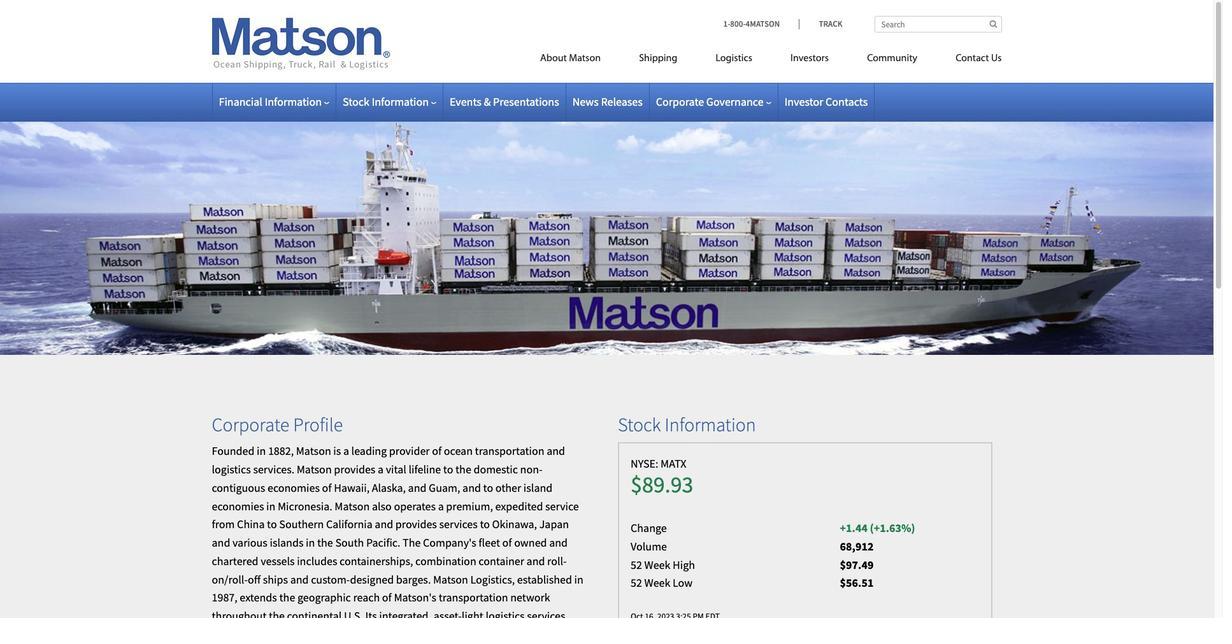 Task type: describe. For each thing, give the bounding box(es) containing it.
china
[[237, 517, 265, 532]]

service
[[545, 499, 579, 513]]

track
[[819, 18, 843, 29]]

1 vertical spatial economies
[[212, 499, 264, 513]]

in left micronesia.
[[266, 499, 275, 513]]

the down ocean
[[456, 462, 471, 477]]

non-
[[520, 462, 543, 477]]

events & presentations link
[[450, 94, 559, 109]]

premium,
[[446, 499, 493, 513]]

includes
[[297, 554, 337, 568]]

corporate governance link
[[656, 94, 771, 109]]

geographic
[[297, 590, 351, 605]]

investor contacts
[[785, 94, 868, 109]]

community link
[[848, 47, 937, 73]]

contiguous
[[212, 480, 265, 495]]

owned
[[514, 535, 547, 550]]

800-
[[730, 18, 746, 29]]

the down the ships
[[279, 590, 295, 605]]

profile
[[293, 412, 343, 437]]

established
[[517, 572, 572, 587]]

Search search field
[[875, 16, 1002, 32]]

throughout
[[212, 609, 267, 618]]

0 vertical spatial stock
[[343, 94, 369, 109]]

investors link
[[772, 47, 848, 73]]

company's
[[423, 535, 476, 550]]

and up operates
[[408, 480, 427, 495]]

1882,
[[268, 444, 294, 458]]

of right fleet
[[502, 535, 512, 550]]

reach
[[353, 590, 380, 605]]

releases
[[601, 94, 643, 109]]

2 horizontal spatial a
[[438, 499, 444, 513]]

high
[[673, 557, 695, 572]]

contact us link
[[937, 47, 1002, 73]]

the down extends
[[269, 609, 285, 618]]

other
[[496, 480, 521, 495]]

events & presentations
[[450, 94, 559, 109]]

+1.44 (+1.63%) volume
[[631, 521, 915, 554]]

logistics,
[[471, 572, 515, 587]]

barges.
[[396, 572, 431, 587]]

to down the domestic
[[483, 480, 493, 495]]

1 vertical spatial transportation
[[439, 590, 508, 605]]

and right the ships
[[290, 572, 309, 587]]

0 vertical spatial transportation
[[475, 444, 545, 458]]

its
[[365, 609, 377, 618]]

pacific.
[[366, 535, 400, 550]]

&
[[484, 94, 491, 109]]

and up premium,
[[463, 480, 481, 495]]

and up island
[[547, 444, 565, 458]]

0 horizontal spatial provides
[[334, 462, 376, 477]]

nyse: matx $89.93
[[631, 456, 694, 499]]

$97.49
[[840, 557, 874, 572]]

combination
[[415, 554, 476, 568]]

to up guam,
[[443, 462, 453, 477]]

investors
[[791, 54, 829, 64]]

68,912
[[840, 539, 874, 554]]

in up includes
[[306, 535, 315, 550]]

various
[[233, 535, 268, 550]]

services.
[[253, 462, 294, 477]]

news releases link
[[573, 94, 643, 109]]

1-
[[724, 18, 730, 29]]

about
[[540, 54, 567, 64]]

in right established
[[574, 572, 584, 587]]

contact us
[[956, 54, 1002, 64]]

52 for $97.49 52 week low
[[631, 576, 642, 590]]

continental
[[287, 609, 342, 618]]

roll-
[[547, 554, 567, 568]]

contacts
[[826, 94, 868, 109]]

leading
[[351, 444, 387, 458]]

4matson
[[746, 18, 780, 29]]

expedited
[[495, 499, 543, 513]]

container
[[479, 554, 524, 568]]

alaska,
[[372, 480, 406, 495]]

logistics
[[212, 462, 251, 477]]

islands
[[270, 535, 304, 550]]

1-800-4matson
[[724, 18, 780, 29]]

1987,
[[212, 590, 238, 605]]

designed
[[350, 572, 394, 587]]

1 horizontal spatial economies
[[268, 480, 320, 495]]

about matson link
[[521, 47, 620, 73]]

off
[[248, 572, 261, 587]]

shipping
[[639, 54, 678, 64]]

of left ocean
[[432, 444, 442, 458]]

operates
[[394, 499, 436, 513]]

asset-
[[434, 609, 462, 618]]

chartered
[[212, 554, 258, 568]]

provider
[[389, 444, 430, 458]]

guam,
[[429, 480, 460, 495]]

presentations
[[493, 94, 559, 109]]

network
[[511, 590, 550, 605]]

custom-
[[311, 572, 350, 587]]

0 vertical spatial a
[[343, 444, 349, 458]]

2 horizontal spatial information
[[665, 412, 756, 437]]

containerships,
[[340, 554, 413, 568]]

corporate for corporate governance
[[656, 94, 704, 109]]

light
[[462, 609, 483, 618]]

is
[[333, 444, 341, 458]]



Task type: locate. For each thing, give the bounding box(es) containing it.
to right china
[[267, 517, 277, 532]]

logistics
[[716, 54, 752, 64]]

matson image
[[212, 18, 390, 70]]

financial information link
[[219, 94, 329, 109]]

matson left is
[[296, 444, 331, 458]]

and down from
[[212, 535, 230, 550]]

a left vital
[[378, 462, 384, 477]]

low
[[673, 576, 693, 590]]

2 52 from the top
[[631, 576, 642, 590]]

japan
[[539, 517, 569, 532]]

52 inside 68,912 52 week high
[[631, 557, 642, 572]]

matx
[[661, 456, 687, 471]]

and
[[547, 444, 565, 458], [408, 480, 427, 495], [463, 480, 481, 495], [375, 517, 393, 532], [212, 535, 230, 550], [549, 535, 568, 550], [527, 554, 545, 568], [290, 572, 309, 587]]

matson down hawaii,
[[335, 499, 370, 513]]

1 52 from the top
[[631, 557, 642, 572]]

corporate up founded
[[212, 412, 289, 437]]

1 horizontal spatial information
[[372, 94, 429, 109]]

the
[[456, 462, 471, 477], [317, 535, 333, 550], [279, 590, 295, 605], [269, 609, 285, 618]]

corporate
[[656, 94, 704, 109], [212, 412, 289, 437]]

investor contacts link
[[785, 94, 868, 109]]

1 vertical spatial a
[[378, 462, 384, 477]]

the
[[403, 535, 421, 550]]

founded in 1882, matson is a leading provider of ocean transportation and logistics services. matson provides a vital lifeline to the domestic non- contiguous economies of hawaii, alaska, and guam, and to other island economies in micronesia. matson also operates a premium, expedited service from china to southern california and provides services to okinawa, japan and various islands in the south pacific. the company's fleet of owned and chartered vessels includes containerships, combination container and roll- on/roll-off ships and custom-designed barges. matson logistics, established in 1987, extends the geographic reach of matson's transportation network throughout the continental u.s. its integrated, asset-light logistics
[[212, 444, 584, 618]]

corporate for corporate profile
[[212, 412, 289, 437]]

of left hawaii,
[[322, 480, 332, 495]]

of right 'reach'
[[382, 590, 392, 605]]

provides down operates
[[396, 517, 437, 532]]

1 horizontal spatial stock
[[618, 412, 661, 437]]

lifeline
[[409, 462, 441, 477]]

1 vertical spatial corporate
[[212, 412, 289, 437]]

matson up micronesia.
[[297, 462, 332, 477]]

economies up micronesia.
[[268, 480, 320, 495]]

+1.44
[[840, 521, 868, 535]]

transportation up light
[[439, 590, 508, 605]]

52 inside '$97.49 52 week low'
[[631, 576, 642, 590]]

to
[[443, 462, 453, 477], [483, 480, 493, 495], [267, 517, 277, 532], [480, 517, 490, 532]]

0 horizontal spatial corporate
[[212, 412, 289, 437]]

week for high
[[644, 557, 671, 572]]

68,912 52 week high
[[631, 539, 874, 572]]

1 vertical spatial stock information
[[618, 412, 756, 437]]

transportation up the domestic
[[475, 444, 545, 458]]

week for low
[[644, 576, 671, 590]]

2 week from the top
[[644, 576, 671, 590]]

a down guam,
[[438, 499, 444, 513]]

matson's
[[394, 590, 436, 605]]

contact
[[956, 54, 989, 64]]

top menu navigation
[[483, 47, 1002, 73]]

information for "financial information" link
[[265, 94, 322, 109]]

from
[[212, 517, 235, 532]]

integrated,
[[379, 609, 431, 618]]

nyse:
[[631, 456, 659, 471]]

a right is
[[343, 444, 349, 458]]

change
[[631, 521, 667, 535]]

1 vertical spatial 52
[[631, 576, 642, 590]]

search image
[[990, 20, 997, 28]]

0 horizontal spatial stock information
[[343, 94, 429, 109]]

extends
[[240, 590, 277, 605]]

1 vertical spatial stock
[[618, 412, 661, 437]]

$89.93
[[631, 470, 694, 499]]

okinawa,
[[492, 517, 537, 532]]

domestic
[[474, 462, 518, 477]]

news
[[573, 94, 599, 109]]

governance
[[706, 94, 764, 109]]

south
[[335, 535, 364, 550]]

ocean
[[444, 444, 473, 458]]

0 vertical spatial corporate
[[656, 94, 704, 109]]

0 vertical spatial 52
[[631, 557, 642, 572]]

matson right about
[[569, 54, 601, 64]]

and up pacific.
[[375, 517, 393, 532]]

hawaii,
[[334, 480, 370, 495]]

stock
[[343, 94, 369, 109], [618, 412, 661, 437]]

provides
[[334, 462, 376, 477], [396, 517, 437, 532]]

week inside 68,912 52 week high
[[644, 557, 671, 572]]

$97.49 52 week low
[[631, 557, 874, 590]]

and up the roll-
[[549, 535, 568, 550]]

track link
[[799, 18, 843, 29]]

week left low
[[644, 576, 671, 590]]

shipping link
[[620, 47, 697, 73]]

matson
[[569, 54, 601, 64], [296, 444, 331, 458], [297, 462, 332, 477], [335, 499, 370, 513], [433, 572, 468, 587]]

us
[[991, 54, 1002, 64]]

services
[[439, 517, 478, 532]]

news releases
[[573, 94, 643, 109]]

on/roll-
[[212, 572, 248, 587]]

0 horizontal spatial information
[[265, 94, 322, 109]]

corporate down shipping link
[[656, 94, 704, 109]]

island
[[524, 480, 553, 495]]

1 horizontal spatial corporate
[[656, 94, 704, 109]]

volume
[[631, 539, 667, 554]]

corporate governance
[[656, 94, 764, 109]]

about matson
[[540, 54, 601, 64]]

u.s.
[[344, 609, 363, 618]]

stock information
[[343, 94, 429, 109], [618, 412, 756, 437]]

information for stock information link
[[372, 94, 429, 109]]

0 horizontal spatial economies
[[212, 499, 264, 513]]

1 week from the top
[[644, 557, 671, 572]]

0 horizontal spatial stock
[[343, 94, 369, 109]]

transportation
[[475, 444, 545, 458], [439, 590, 508, 605]]

0 horizontal spatial a
[[343, 444, 349, 458]]

1 vertical spatial provides
[[396, 517, 437, 532]]

financial information
[[219, 94, 322, 109]]

provides up hawaii,
[[334, 462, 376, 477]]

community
[[867, 54, 918, 64]]

0 vertical spatial provides
[[334, 462, 376, 477]]

in
[[257, 444, 266, 458], [266, 499, 275, 513], [306, 535, 315, 550], [574, 572, 584, 587]]

california
[[326, 517, 373, 532]]

events
[[450, 94, 482, 109]]

and down owned
[[527, 554, 545, 568]]

1-800-4matson link
[[724, 18, 799, 29]]

economies down contiguous
[[212, 499, 264, 513]]

52 for 68,912 52 week high
[[631, 557, 642, 572]]

1 horizontal spatial stock information
[[618, 412, 756, 437]]

week down volume
[[644, 557, 671, 572]]

vital
[[386, 462, 406, 477]]

vessels
[[261, 554, 295, 568]]

1 horizontal spatial a
[[378, 462, 384, 477]]

week inside '$97.49 52 week low'
[[644, 576, 671, 590]]

matson inside the about matson "link"
[[569, 54, 601, 64]]

micronesia.
[[278, 499, 332, 513]]

matson down combination
[[433, 572, 468, 587]]

1 vertical spatial week
[[644, 576, 671, 590]]

0 vertical spatial week
[[644, 557, 671, 572]]

economies
[[268, 480, 320, 495], [212, 499, 264, 513]]

information
[[265, 94, 322, 109], [372, 94, 429, 109], [665, 412, 756, 437]]

corporate profile
[[212, 412, 343, 437]]

1 horizontal spatial provides
[[396, 517, 437, 532]]

2 vertical spatial a
[[438, 499, 444, 513]]

in left 1882,
[[257, 444, 266, 458]]

0 vertical spatial economies
[[268, 480, 320, 495]]

logistics link
[[697, 47, 772, 73]]

of
[[432, 444, 442, 458], [322, 480, 332, 495], [502, 535, 512, 550], [382, 590, 392, 605]]

None search field
[[875, 16, 1002, 32]]

0 vertical spatial stock information
[[343, 94, 429, 109]]

also
[[372, 499, 392, 513]]

the up includes
[[317, 535, 333, 550]]

(+1.63%)
[[870, 521, 915, 535]]

to up fleet
[[480, 517, 490, 532]]

a
[[343, 444, 349, 458], [378, 462, 384, 477], [438, 499, 444, 513]]



Task type: vqa. For each thing, say whether or not it's contained in the screenshot.
SOUTHERN
yes



